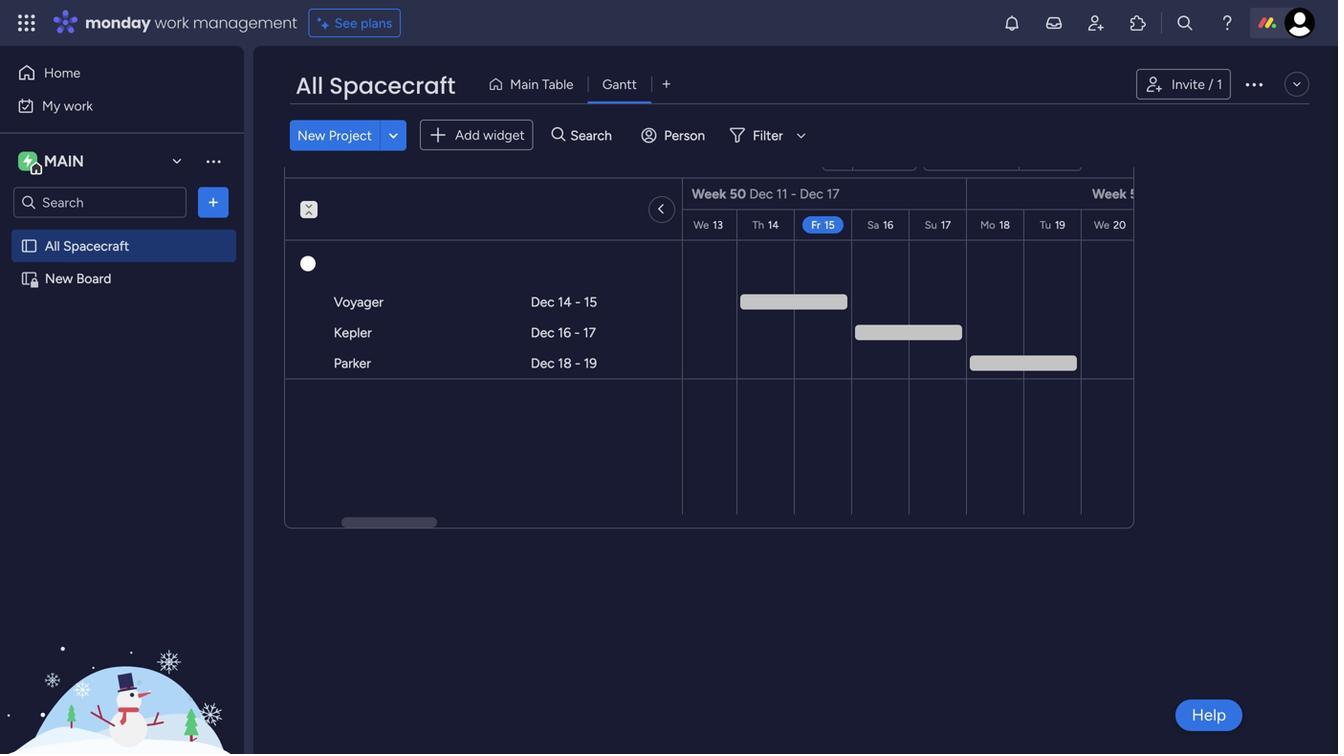 Task type: vqa. For each thing, say whether or not it's contained in the screenshot.
15 to the top
yes



Task type: locate. For each thing, give the bounding box(es) containing it.
2 horizontal spatial 17
[[941, 219, 951, 232]]

19
[[1056, 219, 1066, 232], [584, 355, 597, 371]]

17
[[827, 186, 840, 202], [941, 219, 951, 232], [584, 324, 596, 341]]

0 vertical spatial all spacecraft
[[296, 70, 456, 102]]

1 horizontal spatial work
[[155, 12, 189, 33]]

spacecraft
[[329, 70, 456, 102], [63, 238, 129, 254]]

1 horizontal spatial 18
[[1000, 219, 1011, 232]]

person
[[665, 127, 705, 143]]

week 50 dec 11 - dec 17
[[692, 186, 840, 202]]

spacecraft up board
[[63, 238, 129, 254]]

dec down "dec 16 - 17"
[[531, 355, 555, 371]]

18 right mo
[[1000, 219, 1011, 232]]

16 down dec 14 - 15
[[558, 324, 571, 341]]

my work
[[42, 98, 93, 114]]

- up "dec 16 - 17"
[[575, 294, 581, 310]]

angle right image
[[660, 201, 664, 218]]

project
[[329, 127, 372, 143]]

dec for dec 16 - 17
[[531, 324, 555, 341]]

main table button
[[481, 69, 588, 100]]

all spacecraft
[[296, 70, 456, 102], [45, 238, 129, 254]]

week left the 50 on the top right of page
[[692, 186, 727, 202]]

2 horizontal spatial week
[[1093, 186, 1127, 202]]

0 horizontal spatial 18
[[558, 355, 572, 371]]

1 week from the left
[[291, 186, 326, 202]]

dec 16 - 17
[[531, 324, 596, 341]]

2 vertical spatial 17
[[584, 324, 596, 341]]

- for 15
[[575, 294, 581, 310]]

16
[[884, 219, 894, 232], [558, 324, 571, 341]]

new project
[[298, 127, 372, 143]]

we left 6
[[294, 219, 310, 232]]

0 horizontal spatial spacecraft
[[63, 238, 129, 254]]

dec for dec 18 - 19
[[531, 355, 555, 371]]

new right private board icon
[[45, 270, 73, 287]]

1 vertical spatial 15
[[584, 294, 598, 310]]

help image
[[1218, 13, 1237, 33]]

add view image
[[663, 77, 671, 91]]

filter
[[753, 127, 784, 143]]

person button
[[634, 120, 717, 150]]

my
[[42, 98, 60, 114]]

1 vertical spatial options image
[[204, 193, 223, 212]]

1
[[1218, 76, 1223, 92]]

50
[[730, 186, 747, 202]]

1 vertical spatial 19
[[584, 355, 597, 371]]

notifications image
[[1003, 13, 1022, 33]]

1 vertical spatial work
[[64, 98, 93, 114]]

0 vertical spatial options image
[[1243, 73, 1266, 96]]

all
[[296, 70, 324, 102], [45, 238, 60, 254]]

19 right tu
[[1056, 219, 1066, 232]]

we for we 6
[[294, 219, 310, 232]]

invite / 1
[[1172, 76, 1223, 92]]

lottie animation image
[[0, 561, 244, 754]]

new board
[[45, 270, 111, 287]]

work right my
[[64, 98, 93, 114]]

0 horizontal spatial all spacecraft
[[45, 238, 129, 254]]

2 we from the left
[[694, 219, 709, 232]]

0 vertical spatial 14
[[768, 219, 779, 232]]

su 17
[[925, 219, 951, 232]]

0 horizontal spatial work
[[64, 98, 93, 114]]

dec right 11
[[800, 186, 824, 202]]

sa
[[868, 219, 880, 232]]

tu
[[1041, 219, 1052, 232]]

tu 19
[[1041, 219, 1066, 232]]

1 horizontal spatial all
[[296, 70, 324, 102]]

add
[[455, 127, 480, 143]]

spacecraft up angle down icon
[[329, 70, 456, 102]]

work inside button
[[64, 98, 93, 114]]

we 6
[[294, 219, 319, 232]]

week left the 51
[[1093, 186, 1127, 202]]

0 horizontal spatial options image
[[204, 193, 223, 212]]

plans
[[361, 15, 393, 31]]

week 51
[[1093, 186, 1144, 202]]

3 week from the left
[[1093, 186, 1127, 202]]

Search field
[[566, 122, 623, 149]]

17 up fr 15 at the top right of the page
[[827, 186, 840, 202]]

1 horizontal spatial options image
[[1243, 73, 1266, 96]]

option
[[935, 139, 1010, 170], [0, 229, 244, 233]]

work right monday
[[155, 12, 189, 33]]

all spacecraft up board
[[45, 238, 129, 254]]

list box
[[0, 226, 244, 553]]

1 horizontal spatial new
[[298, 127, 326, 143]]

0 vertical spatial new
[[298, 127, 326, 143]]

- down dec 14 - 15
[[575, 324, 580, 341]]

v2 collapse down image
[[301, 194, 318, 207]]

lottie animation element
[[0, 561, 244, 754]]

18 for mo
[[1000, 219, 1011, 232]]

0 horizontal spatial week
[[291, 186, 326, 202]]

/
[[1209, 76, 1214, 92]]

1 horizontal spatial we
[[694, 219, 709, 232]]

v2 collapse up image
[[301, 208, 318, 220]]

14
[[768, 219, 779, 232], [558, 294, 572, 310]]

1 vertical spatial 18
[[558, 355, 572, 371]]

option up mo
[[935, 139, 1010, 170]]

15 up "dec 16 - 17"
[[584, 294, 598, 310]]

new
[[298, 127, 326, 143], [45, 270, 73, 287]]

0 horizontal spatial option
[[0, 229, 244, 233]]

1 we from the left
[[294, 219, 310, 232]]

1 vertical spatial all spacecraft
[[45, 238, 129, 254]]

0 vertical spatial spacecraft
[[329, 70, 456, 102]]

new left project
[[298, 127, 326, 143]]

14 for th
[[768, 219, 779, 232]]

17 down dec 14 - 15
[[584, 324, 596, 341]]

main
[[510, 76, 539, 92]]

0 horizontal spatial new
[[45, 270, 73, 287]]

options image
[[1243, 73, 1266, 96], [204, 193, 223, 212]]

2 week from the left
[[692, 186, 727, 202]]

we 13
[[694, 219, 723, 232]]

we for we 13
[[694, 219, 709, 232]]

1 horizontal spatial week
[[692, 186, 727, 202]]

dec up dec 18 - 19
[[531, 324, 555, 341]]

1 horizontal spatial spacecraft
[[329, 70, 456, 102]]

0 horizontal spatial 15
[[584, 294, 598, 310]]

0 vertical spatial all
[[296, 70, 324, 102]]

spacecraft inside field
[[329, 70, 456, 102]]

week up v2 collapse up image
[[291, 186, 326, 202]]

18
[[1000, 219, 1011, 232], [558, 355, 572, 371]]

15
[[825, 219, 835, 232], [584, 294, 598, 310]]

dec up "dec 16 - 17"
[[531, 294, 555, 310]]

search everything image
[[1176, 13, 1195, 33]]

0 vertical spatial work
[[155, 12, 189, 33]]

dec left 11
[[750, 186, 774, 202]]

week
[[291, 186, 326, 202], [692, 186, 727, 202], [1093, 186, 1127, 202]]

see plans
[[335, 15, 393, 31]]

main
[[44, 152, 84, 170]]

14 for dec
[[558, 294, 572, 310]]

18 down "dec 16 - 17"
[[558, 355, 572, 371]]

16 right sa
[[884, 219, 894, 232]]

20
[[1114, 219, 1127, 232]]

0 vertical spatial 15
[[825, 219, 835, 232]]

filter button
[[723, 120, 813, 150]]

0 vertical spatial 19
[[1056, 219, 1066, 232]]

15 right fr
[[825, 219, 835, 232]]

3 we from the left
[[1095, 219, 1110, 232]]

0 horizontal spatial 17
[[584, 324, 596, 341]]

work for my
[[64, 98, 93, 114]]

19 down "dec 16 - 17"
[[584, 355, 597, 371]]

1 horizontal spatial 16
[[884, 219, 894, 232]]

week for week 49
[[291, 186, 326, 202]]

public board image
[[20, 237, 38, 255]]

new inside button
[[298, 127, 326, 143]]

options image down workspace options image
[[204, 193, 223, 212]]

see
[[335, 15, 358, 31]]

we left the "20" at right
[[1095, 219, 1110, 232]]

1 vertical spatial 14
[[558, 294, 572, 310]]

17 right su
[[941, 219, 951, 232]]

1 horizontal spatial 14
[[768, 219, 779, 232]]

14 right th
[[768, 219, 779, 232]]

we left 13
[[694, 219, 709, 232]]

2 horizontal spatial we
[[1095, 219, 1110, 232]]

options image right 1
[[1243, 73, 1266, 96]]

week for week 50 dec 11 - dec 17
[[692, 186, 727, 202]]

kepler
[[334, 324, 372, 341]]

0 vertical spatial 16
[[884, 219, 894, 232]]

14 up "dec 16 - 17"
[[558, 294, 572, 310]]

all up new project button
[[296, 70, 324, 102]]

1 vertical spatial 16
[[558, 324, 571, 341]]

0 horizontal spatial 14
[[558, 294, 572, 310]]

-
[[791, 186, 797, 202], [575, 294, 581, 310], [575, 324, 580, 341], [575, 355, 581, 371]]

we
[[294, 219, 310, 232], [694, 219, 709, 232], [1095, 219, 1110, 232]]

widget
[[483, 127, 525, 143]]

all spacecraft up angle down icon
[[296, 70, 456, 102]]

0 vertical spatial 17
[[827, 186, 840, 202]]

0 vertical spatial 18
[[1000, 219, 1011, 232]]

dec
[[750, 186, 774, 202], [800, 186, 824, 202], [531, 294, 555, 310], [531, 324, 555, 341], [531, 355, 555, 371]]

all right public board icon at the top left
[[45, 238, 60, 254]]

- down "dec 16 - 17"
[[575, 355, 581, 371]]

1 vertical spatial all
[[45, 238, 60, 254]]

1 horizontal spatial option
[[935, 139, 1010, 170]]

angle down image
[[389, 128, 398, 142]]

option down search in workspace field
[[0, 229, 244, 233]]

expand board header image
[[1290, 77, 1305, 92]]

1 horizontal spatial all spacecraft
[[296, 70, 456, 102]]

0 horizontal spatial 16
[[558, 324, 571, 341]]

week 49
[[291, 186, 345, 202]]

board
[[76, 270, 111, 287]]

0 horizontal spatial we
[[294, 219, 310, 232]]

1 vertical spatial new
[[45, 270, 73, 287]]

invite members image
[[1087, 13, 1106, 33]]

work
[[155, 12, 189, 33], [64, 98, 93, 114]]

mo
[[981, 219, 996, 232]]



Task type: describe. For each thing, give the bounding box(es) containing it.
18 for dec
[[558, 355, 572, 371]]

workspace image
[[18, 151, 37, 172]]

0 horizontal spatial all
[[45, 238, 60, 254]]

my work button
[[11, 90, 206, 121]]

voyager
[[334, 294, 384, 310]]

noah lott image
[[1285, 8, 1316, 38]]

49
[[329, 186, 345, 202]]

table
[[542, 76, 574, 92]]

we 20
[[1095, 219, 1127, 232]]

invite
[[1172, 76, 1206, 92]]

1 horizontal spatial 19
[[1056, 219, 1066, 232]]

home
[[44, 65, 81, 81]]

add widget
[[455, 127, 525, 143]]

list box containing all spacecraft
[[0, 226, 244, 553]]

apps image
[[1129, 13, 1148, 33]]

fr
[[812, 219, 821, 232]]

management
[[193, 12, 297, 33]]

13
[[713, 219, 723, 232]]

51
[[1131, 186, 1144, 202]]

- for 17
[[575, 324, 580, 341]]

new project button
[[290, 120, 380, 150]]

th 14
[[753, 219, 779, 232]]

we for we 20
[[1095, 219, 1110, 232]]

select product image
[[17, 13, 36, 33]]

1 horizontal spatial 15
[[825, 219, 835, 232]]

su
[[925, 219, 938, 232]]

Search in workspace field
[[40, 191, 160, 213]]

1 vertical spatial option
[[0, 229, 244, 233]]

help button
[[1176, 700, 1243, 731]]

16 for dec
[[558, 324, 571, 341]]

dec 18 - 19
[[531, 355, 597, 371]]

dec 14 - 15
[[531, 294, 598, 310]]

1 vertical spatial spacecraft
[[63, 238, 129, 254]]

dec for dec 14 - 15
[[531, 294, 555, 310]]

add widget button
[[420, 120, 534, 150]]

12
[[654, 219, 664, 232]]

new for new project
[[298, 127, 326, 143]]

gantt button
[[588, 69, 652, 100]]

1 horizontal spatial 17
[[827, 186, 840, 202]]

main button
[[13, 145, 190, 178]]

private board image
[[20, 269, 38, 288]]

fr 15
[[812, 219, 835, 232]]

all spacecraft inside field
[[296, 70, 456, 102]]

invite / 1 button
[[1137, 69, 1232, 100]]

work for monday
[[155, 12, 189, 33]]

week for week 51
[[1093, 186, 1127, 202]]

gantt
[[603, 76, 637, 92]]

inbox image
[[1045, 13, 1064, 33]]

workspace selection element
[[18, 150, 87, 175]]

All Spacecraft field
[[291, 70, 461, 102]]

see plans button
[[309, 9, 401, 37]]

new for new board
[[45, 270, 73, 287]]

main table
[[510, 76, 574, 92]]

workspace image
[[23, 151, 32, 172]]

monday
[[85, 12, 151, 33]]

v2 search image
[[552, 124, 566, 146]]

mo 18
[[981, 219, 1011, 232]]

monday work management
[[85, 12, 297, 33]]

workspace options image
[[204, 151, 223, 171]]

- for 19
[[575, 355, 581, 371]]

1 vertical spatial 17
[[941, 219, 951, 232]]

11
[[777, 186, 788, 202]]

sa 16
[[868, 219, 894, 232]]

6
[[313, 219, 319, 232]]

th
[[753, 219, 765, 232]]

- right 11
[[791, 186, 797, 202]]

all inside field
[[296, 70, 324, 102]]

arrow down image
[[790, 124, 813, 147]]

0 vertical spatial option
[[935, 139, 1010, 170]]

parker
[[334, 355, 371, 371]]

help
[[1193, 705, 1227, 725]]

home button
[[11, 57, 206, 88]]

0 horizontal spatial 19
[[584, 355, 597, 371]]

16 for sa
[[884, 219, 894, 232]]



